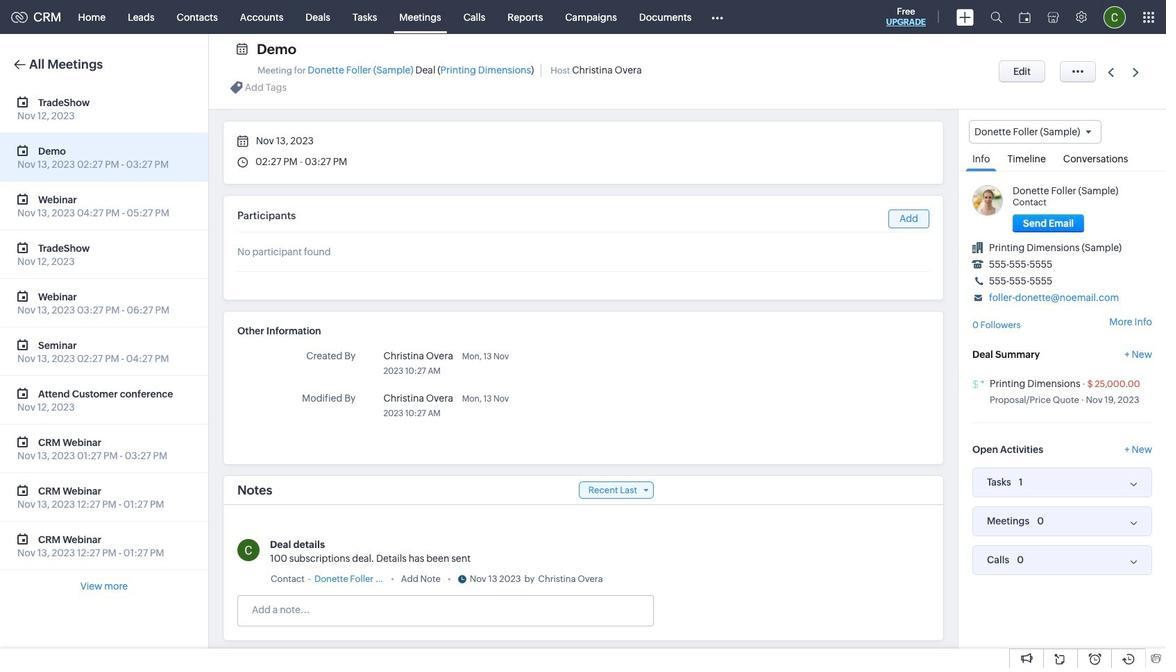 Task type: vqa. For each thing, say whether or not it's contained in the screenshot.
Search icon
yes



Task type: locate. For each thing, give the bounding box(es) containing it.
None field
[[969, 120, 1102, 144]]

None button
[[999, 60, 1046, 83], [1013, 215, 1085, 233], [999, 60, 1046, 83], [1013, 215, 1085, 233]]

profile element
[[1095, 0, 1134, 34]]

search image
[[991, 11, 1002, 23]]

search element
[[982, 0, 1011, 34]]

next record image
[[1133, 68, 1142, 77]]



Task type: describe. For each thing, give the bounding box(es) containing it.
Add a note... field
[[238, 603, 653, 617]]

create menu image
[[957, 9, 974, 25]]

calendar image
[[1019, 11, 1031, 23]]

Other Modules field
[[703, 6, 733, 28]]

previous record image
[[1108, 68, 1114, 77]]

logo image
[[11, 11, 28, 23]]

profile image
[[1104, 6, 1126, 28]]

create menu element
[[948, 0, 982, 34]]



